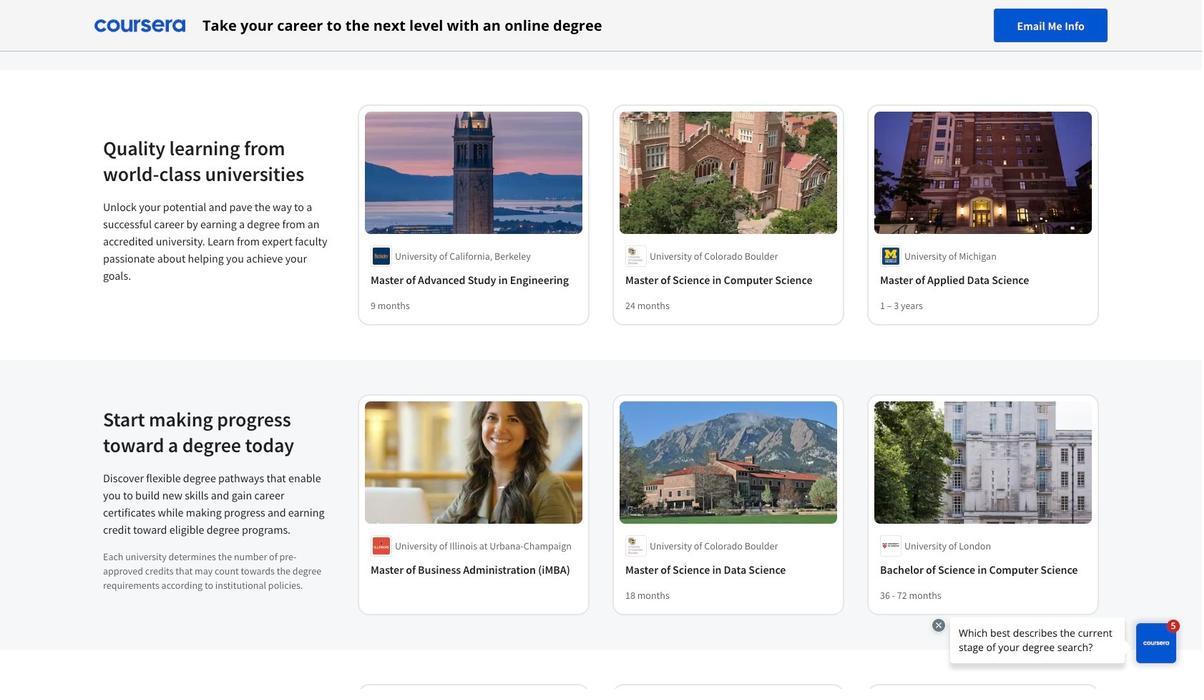 Task type: vqa. For each thing, say whether or not it's contained in the screenshot.
Coursera 'IMAGE'
yes



Task type: locate. For each thing, give the bounding box(es) containing it.
coursera image
[[94, 14, 185, 37]]



